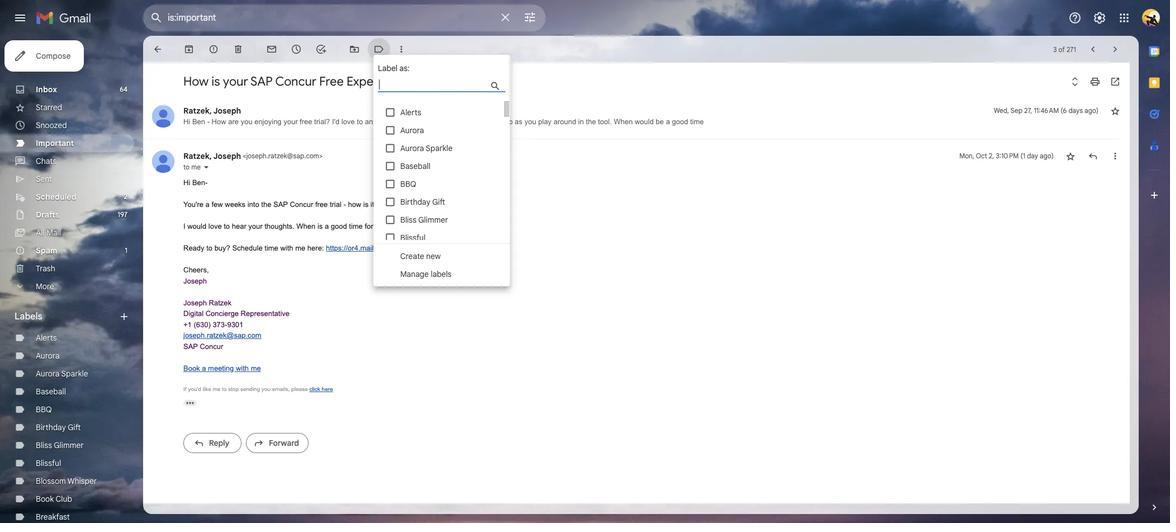 Task type: vqa. For each thing, say whether or not it's contained in the screenshot.
the bottom 50
no



Task type: describe. For each thing, give the bounding box(es) containing it.
27,
[[1025, 106, 1033, 115]]

labels heading
[[15, 311, 119, 322]]

wed, sep 27, 11:46 am (6 days ago) cell
[[994, 105, 1099, 116]]

sent
[[36, 174, 52, 184]]

com
[[477, 244, 491, 252]]

hear
[[232, 222, 247, 230]]

mark as unread image
[[266, 44, 277, 55]]

spam
[[36, 246, 57, 256]]

more
[[36, 281, 54, 291]]

blissful inside the labels navigation
[[36, 458, 61, 468]]

mon,
[[960, 152, 975, 160]]

joseph up are
[[213, 106, 241, 116]]

forward link
[[246, 433, 309, 453]]

0 vertical spatial concur
[[275, 74, 317, 89]]

3:10 pm
[[996, 152, 1019, 160]]

joseph ratzek digital concierge representative +1 (630) 373-9301 joseph.ratzek@sap.com sap concur
[[183, 298, 290, 350]]

1 horizontal spatial birthday
[[401, 197, 431, 207]]

move to image
[[349, 44, 360, 55]]

1 horizontal spatial good
[[672, 117, 689, 126]]

ratzek, joseph < joseph.ratzek@sap.com >
[[183, 151, 323, 161]]

1 horizontal spatial with
[[280, 244, 293, 252]]

click
[[310, 386, 320, 392]]

trash
[[36, 263, 55, 274]]

hi for hi ben-
[[183, 178, 190, 187]]

compose
[[36, 51, 71, 61]]

me left show details icon
[[191, 163, 201, 171]]

https://or4.mailsap.com/c/
[[326, 244, 409, 252]]

report spam image
[[208, 44, 219, 55]]

2 horizontal spatial sap
[[274, 200, 288, 209]]

newer image
[[1088, 44, 1099, 55]]

Label-as menu open text field
[[378, 78, 527, 92]]

scheduled
[[36, 192, 76, 202]]

0 vertical spatial alerts
[[401, 107, 422, 117]]

club
[[56, 494, 72, 504]]

0 horizontal spatial your
[[223, 74, 248, 89]]

(630)
[[194, 320, 211, 329]]

answer
[[365, 117, 389, 126]]

<
[[243, 152, 246, 160]]

concur inside joseph ratzek digital concierge representative +1 (630) 373-9301 joseph.ratzek@sap.com sap concur
[[200, 342, 223, 350]]

concierge
[[206, 309, 239, 318]]

here:
[[308, 244, 324, 252]]

oct
[[977, 152, 988, 160]]

as:
[[400, 63, 410, 73]]

book club
[[36, 494, 72, 504]]

a up ready to buy? schedule time with me here: https://or4.mailsap.com/c/ joseph-ratzekconcur-com
[[325, 222, 329, 230]]

1 vertical spatial good
[[331, 222, 347, 230]]

if
[[183, 386, 187, 392]]

aurora down questions
[[401, 143, 424, 153]]

buy?
[[215, 244, 230, 252]]

clear search image
[[494, 6, 517, 29]]

list containing ratzek, joseph
[[143, 94, 1122, 463]]

0 horizontal spatial the
[[261, 200, 272, 209]]

0 horizontal spatial you
[[241, 117, 253, 126]]

labels
[[431, 269, 452, 279]]

back to important image
[[152, 44, 163, 55]]

hi ben - how are you enjoying your free trial? i'd love to answer any questions that may have come up as you play around in the tool. when would be a good time
[[183, 117, 704, 126]]

1 vertical spatial love
[[209, 222, 222, 230]]

aurora down aurora link
[[36, 369, 60, 379]]

how is your sap concur free expense trial?
[[183, 74, 424, 89]]

to me
[[183, 163, 201, 171]]

how inside list
[[212, 117, 226, 126]]

(6
[[1061, 106, 1068, 115]]

1 vertical spatial -
[[344, 200, 346, 209]]

1 horizontal spatial sap
[[251, 74, 273, 89]]

i would love to hear your thoughts. when is a good time for us to connect?
[[183, 222, 423, 230]]

2 vertical spatial your
[[249, 222, 263, 230]]

representative
[[241, 309, 290, 318]]

trial?
[[314, 117, 330, 126]]

2 horizontal spatial you
[[525, 117, 537, 126]]

1 horizontal spatial time
[[349, 222, 363, 230]]

3
[[1054, 45, 1058, 53]]

0 vertical spatial when
[[614, 117, 633, 126]]

manage
[[401, 269, 429, 279]]

0 vertical spatial love
[[342, 117, 355, 126]]

gmail image
[[36, 7, 97, 29]]

(1
[[1021, 152, 1026, 160]]

mon, oct 2, 3:10 pm (1 day ago)
[[960, 152, 1054, 160]]

bliss glimmer inside the labels navigation
[[36, 440, 84, 450]]

birthday gift inside the labels navigation
[[36, 422, 81, 432]]

0 vertical spatial bliss
[[401, 215, 417, 225]]

0 horizontal spatial time
[[265, 244, 278, 252]]

to left hear
[[224, 222, 230, 230]]

snoozed
[[36, 120, 67, 130]]

here
[[322, 386, 333, 392]]

3 of 271
[[1054, 45, 1077, 53]]

not starred checkbox for mon, oct 2, 3:10 pm (1 day ago)
[[1066, 150, 1077, 162]]

me left here:
[[295, 244, 306, 252]]

starred link
[[36, 102, 62, 112]]

going?
[[376, 200, 398, 209]]

0 vertical spatial time
[[691, 117, 704, 126]]

1 horizontal spatial glimmer
[[419, 215, 448, 225]]

search mail image
[[147, 8, 167, 28]]

to left answer on the left top
[[357, 117, 363, 126]]

joseph left <
[[213, 151, 241, 161]]

joseph inside joseph ratzek digital concierge representative +1 (630) 373-9301 joseph.ratzek@sap.com sap concur
[[183, 298, 207, 307]]

>
[[319, 152, 323, 160]]

weeks
[[225, 200, 246, 209]]

aurora sparkle link
[[36, 369, 88, 379]]

label as:
[[378, 63, 410, 73]]

are
[[228, 117, 239, 126]]

settings image
[[1094, 11, 1107, 25]]

1 horizontal spatial blissful
[[401, 233, 426, 243]]

trial?
[[396, 74, 424, 89]]

to left buy?
[[207, 244, 213, 252]]

ben-
[[192, 178, 208, 187]]

day
[[1028, 152, 1039, 160]]

1 vertical spatial when
[[297, 222, 316, 230]]

blissful link
[[36, 458, 61, 468]]

1 horizontal spatial you
[[262, 386, 271, 392]]

ago) for mon, oct 2, 3:10 pm (1 day ago)
[[1040, 152, 1054, 160]]

aurora link
[[36, 351, 60, 361]]

2 vertical spatial is
[[318, 222, 323, 230]]

1 vertical spatial concur
[[290, 200, 313, 209]]

2 horizontal spatial your
[[284, 117, 298, 126]]

baseball inside the labels navigation
[[36, 387, 66, 397]]

i
[[183, 222, 186, 230]]

archive image
[[183, 44, 195, 55]]

1 horizontal spatial bbq
[[401, 179, 416, 189]]

labels
[[15, 311, 42, 322]]

come
[[485, 117, 503, 126]]

free for your
[[300, 117, 312, 126]]

sap inside joseph ratzek digital concierge representative +1 (630) 373-9301 joseph.ratzek@sap.com sap concur
[[183, 342, 198, 350]]

forward
[[269, 438, 299, 448]]

scheduled link
[[36, 192, 76, 202]]

64
[[120, 85, 128, 93]]

11:46 am
[[1035, 106, 1060, 115]]

label
[[378, 63, 398, 73]]

days
[[1069, 106, 1084, 115]]

bliss glimmer link
[[36, 440, 84, 450]]

book for book  a meeting with me
[[183, 364, 200, 372]]

joseph.ratzek@sap.com inside joseph ratzek digital concierge representative +1 (630) 373-9301 joseph.ratzek@sap.com sap concur
[[183, 331, 262, 340]]

up
[[505, 117, 513, 126]]

joseph.ratzek@sap.com inside ratzek, joseph < joseph.ratzek@sap.com >
[[246, 152, 319, 160]]

0 vertical spatial bliss glimmer
[[401, 215, 448, 225]]

like
[[203, 386, 211, 392]]

ratzek, joseph
[[183, 106, 241, 116]]

0 horizontal spatial is
[[212, 74, 220, 89]]

whisper
[[68, 476, 97, 486]]

enjoying
[[255, 117, 282, 126]]

wed,
[[994, 106, 1010, 115]]

i'd
[[332, 117, 340, 126]]

click here link
[[310, 386, 333, 392]]

0 vertical spatial would
[[635, 117, 654, 126]]



Task type: locate. For each thing, give the bounding box(es) containing it.
0 horizontal spatial blissful
[[36, 458, 61, 468]]

1 vertical spatial book
[[36, 494, 54, 504]]

schedule
[[232, 244, 263, 252]]

1 vertical spatial sparkle
[[61, 369, 88, 379]]

joseph up digital
[[183, 298, 207, 307]]

1 hi from the top
[[183, 117, 190, 126]]

0 horizontal spatial bliss glimmer
[[36, 440, 84, 450]]

1 vertical spatial time
[[349, 222, 363, 230]]

show trimmed content image
[[183, 400, 197, 406]]

1 vertical spatial glimmer
[[54, 440, 84, 450]]

book up you'd
[[183, 364, 200, 372]]

0 horizontal spatial not starred image
[[1066, 150, 1077, 162]]

aurora sparkle down questions
[[401, 143, 453, 153]]

1
[[125, 246, 128, 255]]

glimmer inside the labels navigation
[[54, 440, 84, 450]]

1 horizontal spatial book
[[183, 364, 200, 372]]

show details image
[[203, 164, 210, 171]]

concur up i would love to hear your thoughts. when is a good time for us to connect?
[[290, 200, 313, 209]]

0 horizontal spatial baseball
[[36, 387, 66, 397]]

0 horizontal spatial ago)
[[1040, 152, 1054, 160]]

ratzek, up the to me
[[183, 151, 212, 161]]

joseph
[[213, 106, 241, 116], [213, 151, 241, 161], [183, 277, 207, 285], [183, 298, 207, 307]]

hi left ben-
[[183, 178, 190, 187]]

sap down +1
[[183, 342, 198, 350]]

how down the archive 'image'
[[183, 74, 209, 89]]

breakfast
[[36, 512, 70, 522]]

your down delete image
[[223, 74, 248, 89]]

blossom whisper
[[36, 476, 97, 486]]

0 horizontal spatial not starred checkbox
[[1066, 150, 1077, 162]]

birthday gift up bliss glimmer link
[[36, 422, 81, 432]]

-
[[207, 117, 210, 126], [344, 200, 346, 209]]

love down 'few'
[[209, 222, 222, 230]]

chats
[[36, 156, 57, 166]]

0 horizontal spatial bliss
[[36, 440, 52, 450]]

if you'd like me to stop sending you emails, please click here
[[183, 386, 333, 392]]

around
[[554, 117, 577, 126]]

2 ratzek, from the top
[[183, 151, 212, 161]]

gift up ratzekconcur- in the left top of the page
[[432, 197, 445, 207]]

trash link
[[36, 263, 55, 274]]

- right ben
[[207, 117, 210, 126]]

aurora sparkle inside the labels navigation
[[36, 369, 88, 379]]

ben
[[192, 117, 205, 126]]

would right i at the left of page
[[188, 222, 207, 230]]

0 vertical spatial baseball
[[401, 161, 431, 171]]

with right the meeting
[[236, 364, 249, 372]]

a left the meeting
[[202, 364, 206, 372]]

labels image
[[374, 44, 385, 55]]

joseph.ratzek@sap.com down the 373- at the bottom of page
[[183, 331, 262, 340]]

book inside the labels navigation
[[36, 494, 54, 504]]

1 vertical spatial would
[[188, 222, 207, 230]]

1 horizontal spatial not starred checkbox
[[1110, 105, 1122, 116]]

good up ready to buy? schedule time with me here: https://or4.mailsap.com/c/ joseph-ratzekconcur-com
[[331, 222, 347, 230]]

ratzek, joseph cell
[[183, 151, 323, 161]]

1 horizontal spatial not starred image
[[1110, 105, 1122, 116]]

0 vertical spatial blissful
[[401, 233, 426, 243]]

1 horizontal spatial birthday gift
[[401, 197, 445, 207]]

1 ratzek, from the top
[[183, 106, 212, 116]]

as
[[515, 117, 523, 126]]

all mail link
[[36, 228, 61, 238]]

book for book club
[[36, 494, 54, 504]]

0 vertical spatial with
[[280, 244, 293, 252]]

1 horizontal spatial aurora sparkle
[[401, 143, 453, 153]]

1 vertical spatial sap
[[274, 200, 288, 209]]

your right hear
[[249, 222, 263, 230]]

joseph.ratzek@sap.com
[[246, 152, 319, 160], [183, 331, 262, 340]]

concur down snooze image
[[275, 74, 317, 89]]

1 vertical spatial with
[[236, 364, 249, 372]]

gift inside the labels navigation
[[68, 422, 81, 432]]

1 horizontal spatial sparkle
[[426, 143, 453, 153]]

not starred image
[[1110, 105, 1122, 116], [1066, 150, 1077, 162]]

you'd
[[188, 386, 201, 392]]

inbox link
[[36, 84, 57, 95]]

0 vertical spatial sparkle
[[426, 143, 453, 153]]

271
[[1067, 45, 1077, 53]]

good right be
[[672, 117, 689, 126]]

1 vertical spatial ratzek,
[[183, 151, 212, 161]]

mon, oct 2, 3:10 pm (1 day ago) cell
[[960, 150, 1054, 162]]

new
[[426, 251, 441, 261]]

0 horizontal spatial birthday
[[36, 422, 66, 432]]

0 horizontal spatial book
[[36, 494, 54, 504]]

2 vertical spatial time
[[265, 244, 278, 252]]

birthday
[[401, 197, 431, 207], [36, 422, 66, 432]]

ago) for wed, sep 27, 11:46 am (6 days ago)
[[1085, 106, 1099, 115]]

0 vertical spatial not starred checkbox
[[1110, 105, 1122, 116]]

1 vertical spatial ago)
[[1040, 152, 1054, 160]]

bbq inside the labels navigation
[[36, 404, 52, 415]]

you right are
[[241, 117, 253, 126]]

when up here:
[[297, 222, 316, 230]]

gift up bliss glimmer link
[[68, 422, 81, 432]]

play
[[539, 117, 552, 126]]

1 horizontal spatial your
[[249, 222, 263, 230]]

list
[[143, 94, 1122, 463]]

free left trial
[[315, 200, 328, 209]]

more image
[[396, 44, 407, 55]]

0 horizontal spatial bbq
[[36, 404, 52, 415]]

bliss up blissful link
[[36, 440, 52, 450]]

1 vertical spatial baseball
[[36, 387, 66, 397]]

aurora down alerts link
[[36, 351, 60, 361]]

is left it
[[364, 200, 369, 209]]

me up if you'd like me to stop sending you emails, please click here
[[251, 364, 261, 372]]

2 horizontal spatial is
[[364, 200, 369, 209]]

1 horizontal spatial -
[[344, 200, 346, 209]]

compose button
[[4, 40, 84, 72]]

1 horizontal spatial when
[[614, 117, 633, 126]]

sap up 'thoughts.'
[[274, 200, 288, 209]]

you right as
[[525, 117, 537, 126]]

2
[[124, 192, 128, 201]]

snooze image
[[291, 44, 302, 55]]

None search field
[[143, 4, 546, 31]]

bliss glimmer up joseph-
[[401, 215, 448, 225]]

not starred image for wed, sep 27, 11:46 am (6 days ago)
[[1110, 105, 1122, 116]]

alerts
[[401, 107, 422, 117], [36, 333, 57, 343]]

0 vertical spatial -
[[207, 117, 210, 126]]

would
[[635, 117, 654, 126], [188, 222, 207, 230]]

1 vertical spatial the
[[261, 200, 272, 209]]

ago) right days
[[1085, 106, 1099, 115]]

1 horizontal spatial the
[[586, 117, 596, 126]]

1 horizontal spatial how
[[212, 117, 226, 126]]

ago) inside cell
[[1085, 106, 1099, 115]]

the right into
[[261, 200, 272, 209]]

ago) right day
[[1040, 152, 1054, 160]]

not starred checkbox right days
[[1110, 105, 1122, 116]]

sap
[[251, 74, 273, 89], [274, 200, 288, 209], [183, 342, 198, 350]]

- right trial
[[344, 200, 346, 209]]

bbq down baseball link
[[36, 404, 52, 415]]

0 horizontal spatial sap
[[183, 342, 198, 350]]

1 horizontal spatial bliss glimmer
[[401, 215, 448, 225]]

1 vertical spatial joseph.ratzek@sap.com
[[183, 331, 262, 340]]

birthday gift up connect?
[[401, 197, 445, 207]]

all
[[36, 228, 45, 238]]

baseball link
[[36, 387, 66, 397]]

0 horizontal spatial how
[[183, 74, 209, 89]]

1 vertical spatial aurora sparkle
[[36, 369, 88, 379]]

important link
[[36, 138, 74, 148]]

mail
[[47, 228, 61, 238]]

Not starred checkbox
[[1110, 105, 1122, 116], [1066, 150, 1077, 162]]

0 vertical spatial ratzek,
[[183, 106, 212, 116]]

chats link
[[36, 156, 57, 166]]

1 vertical spatial bliss glimmer
[[36, 440, 84, 450]]

of
[[1059, 45, 1066, 53]]

bliss glimmer down birthday gift link
[[36, 440, 84, 450]]

197
[[118, 210, 128, 219]]

in
[[579, 117, 584, 126]]

1 vertical spatial how
[[212, 117, 226, 126]]

1 vertical spatial free
[[315, 200, 328, 209]]

0 vertical spatial book
[[183, 364, 200, 372]]

joseph down cheers,
[[183, 277, 207, 285]]

hi left ben
[[183, 117, 190, 126]]

birthday up connect?
[[401, 197, 431, 207]]

free
[[319, 74, 344, 89]]

glimmer down birthday gift link
[[54, 440, 84, 450]]

0 vertical spatial how
[[183, 74, 209, 89]]

sparkle up baseball link
[[61, 369, 88, 379]]

how down ratzek, joseph
[[212, 117, 226, 126]]

ratzek
[[209, 298, 232, 307]]

0 horizontal spatial with
[[236, 364, 249, 372]]

1 vertical spatial bbq
[[36, 404, 52, 415]]

not starred checkbox right day
[[1066, 150, 1077, 162]]

book  a meeting with me link
[[183, 364, 261, 372]]

book down blossom
[[36, 494, 54, 504]]

0 horizontal spatial free
[[300, 117, 312, 126]]

not starred checkbox for wed, sep 27, 11:46 am (6 days ago)
[[1110, 105, 1122, 116]]

0 vertical spatial your
[[223, 74, 248, 89]]

joseph.ratzek@sap.com down "enjoying"
[[246, 152, 319, 160]]

birthday down bbq link
[[36, 422, 66, 432]]

1 vertical spatial not starred checkbox
[[1066, 150, 1077, 162]]

2,
[[989, 152, 995, 160]]

when right tool.
[[614, 117, 633, 126]]

sparkle down the that
[[426, 143, 453, 153]]

1 vertical spatial is
[[364, 200, 369, 209]]

more button
[[0, 277, 134, 295]]

alerts link
[[36, 333, 57, 343]]

a left 'few'
[[206, 200, 210, 209]]

the right in
[[586, 117, 596, 126]]

advanced search options image
[[519, 6, 541, 29]]

0 vertical spatial joseph.ratzek@sap.com
[[246, 152, 319, 160]]

0 vertical spatial hi
[[183, 117, 190, 126]]

delete image
[[233, 44, 244, 55]]

birthday inside the labels navigation
[[36, 422, 66, 432]]

sap down mark as unread 'icon'
[[251, 74, 273, 89]]

time right be
[[691, 117, 704, 126]]

373-
[[213, 320, 227, 329]]

0 vertical spatial the
[[586, 117, 596, 126]]

ready to buy? schedule time with me here: https://or4.mailsap.com/c/ joseph-ratzekconcur-com
[[183, 244, 491, 252]]

to right us
[[385, 222, 391, 230]]

book
[[183, 364, 200, 372], [36, 494, 54, 504]]

trial
[[330, 200, 342, 209]]

1 horizontal spatial would
[[635, 117, 654, 126]]

main menu image
[[13, 11, 27, 25]]

is up ratzek, joseph
[[212, 74, 220, 89]]

to
[[357, 117, 363, 126], [183, 163, 190, 171], [224, 222, 230, 230], [385, 222, 391, 230], [207, 244, 213, 252], [222, 386, 227, 392]]

aurora sparkle up baseball link
[[36, 369, 88, 379]]

alerts down trial?
[[401, 107, 422, 117]]

support image
[[1069, 11, 1082, 25]]

would left be
[[635, 117, 654, 126]]

not starred image right days
[[1110, 105, 1122, 116]]

with down 'thoughts.'
[[280, 244, 293, 252]]

not starred image right day
[[1066, 150, 1077, 162]]

free for concur
[[315, 200, 328, 209]]

you're
[[183, 200, 204, 209]]

free left trial?
[[300, 117, 312, 126]]

0 vertical spatial not starred image
[[1110, 105, 1122, 116]]

your right "enjoying"
[[284, 117, 298, 126]]

blissful down connect?
[[401, 233, 426, 243]]

0 vertical spatial is
[[212, 74, 220, 89]]

ratzek, up ben
[[183, 106, 212, 116]]

bliss
[[401, 215, 417, 225], [36, 440, 52, 450]]

blossom
[[36, 476, 66, 486]]

blossom whisper link
[[36, 476, 97, 486]]

0 horizontal spatial gift
[[68, 422, 81, 432]]

to left stop
[[222, 386, 227, 392]]

glimmer up joseph-
[[419, 215, 448, 225]]

birthday gift link
[[36, 422, 81, 432]]

create new
[[401, 251, 441, 261]]

1 horizontal spatial free
[[315, 200, 328, 209]]

add to tasks image
[[315, 44, 327, 55]]

baseball up bbq link
[[36, 387, 66, 397]]

ratzekconcur-
[[433, 244, 477, 252]]

sparkle inside the labels navigation
[[61, 369, 88, 379]]

inbox
[[36, 84, 57, 95]]

1 vertical spatial your
[[284, 117, 298, 126]]

time left 'for'
[[349, 222, 363, 230]]

bbq link
[[36, 404, 52, 415]]

is up here:
[[318, 222, 323, 230]]

0 vertical spatial free
[[300, 117, 312, 126]]

2 vertical spatial sap
[[183, 342, 198, 350]]

you left 'emails,'
[[262, 386, 271, 392]]

tool.
[[598, 117, 612, 126]]

starred
[[36, 102, 62, 112]]

0 vertical spatial birthday
[[401, 197, 431, 207]]

0 vertical spatial aurora sparkle
[[401, 143, 453, 153]]

meeting
[[208, 364, 234, 372]]

blissful up blossom
[[36, 458, 61, 468]]

alerts up aurora link
[[36, 333, 57, 343]]

ratzek, for ratzek, joseph
[[183, 106, 212, 116]]

how
[[348, 200, 362, 209]]

baseball down questions
[[401, 161, 431, 171]]

wed, sep 27, 11:46 am (6 days ago)
[[994, 106, 1099, 115]]

1 vertical spatial gift
[[68, 422, 81, 432]]

aurora left the that
[[401, 125, 424, 135]]

1 horizontal spatial gift
[[432, 197, 445, 207]]

ago) inside cell
[[1040, 152, 1054, 160]]

please
[[291, 386, 308, 392]]

me
[[191, 163, 201, 171], [295, 244, 306, 252], [251, 364, 261, 372], [213, 386, 221, 392]]

may
[[452, 117, 465, 126]]

tab list
[[1139, 36, 1171, 483]]

not starred image for mon, oct 2, 3:10 pm (1 day ago)
[[1066, 150, 1077, 162]]

1 vertical spatial birthday gift
[[36, 422, 81, 432]]

alerts inside the labels navigation
[[36, 333, 57, 343]]

book inside list
[[183, 364, 200, 372]]

create
[[401, 251, 424, 261]]

older image
[[1110, 44, 1122, 55]]

bbq up connect?
[[401, 179, 416, 189]]

questions
[[404, 117, 435, 126]]

connect?
[[393, 222, 423, 230]]

2 hi from the top
[[183, 178, 190, 187]]

time down 'thoughts.'
[[265, 244, 278, 252]]

1 vertical spatial birthday
[[36, 422, 66, 432]]

bliss inside the labels navigation
[[36, 440, 52, 450]]

labels navigation
[[0, 36, 143, 523]]

hi ben-
[[183, 178, 208, 187]]

bliss right us
[[401, 215, 417, 225]]

hi
[[183, 117, 190, 126], [183, 178, 190, 187]]

concur down 'joseph.ratzek@sap.com' link
[[200, 342, 223, 350]]

to up hi ben-
[[183, 163, 190, 171]]

concur
[[275, 74, 317, 89], [290, 200, 313, 209], [200, 342, 223, 350]]

me right like
[[213, 386, 221, 392]]

blissful
[[401, 233, 426, 243], [36, 458, 61, 468]]

Search mail text field
[[168, 12, 492, 23]]

expense
[[347, 74, 393, 89]]

a right be
[[666, 117, 670, 126]]

drafts
[[36, 210, 59, 220]]

your
[[223, 74, 248, 89], [284, 117, 298, 126], [249, 222, 263, 230]]

cheers,
[[183, 266, 211, 274]]

2 vertical spatial concur
[[200, 342, 223, 350]]

0 horizontal spatial glimmer
[[54, 440, 84, 450]]

2 horizontal spatial time
[[691, 117, 704, 126]]

hi for hi ben - how are you enjoying your free trial? i'd love to answer any questions that may have come up as you play around in the tool. when would be a good time
[[183, 117, 190, 126]]

love right i'd
[[342, 117, 355, 126]]

0 horizontal spatial -
[[207, 117, 210, 126]]

0 vertical spatial bbq
[[401, 179, 416, 189]]

9301
[[227, 320, 244, 329]]

ratzek, for ratzek, joseph < joseph.ratzek@sap.com >
[[183, 151, 212, 161]]

ratzek,
[[183, 106, 212, 116], [183, 151, 212, 161]]

all mail
[[36, 228, 61, 238]]

0 horizontal spatial good
[[331, 222, 347, 230]]

ready
[[183, 244, 204, 252]]



